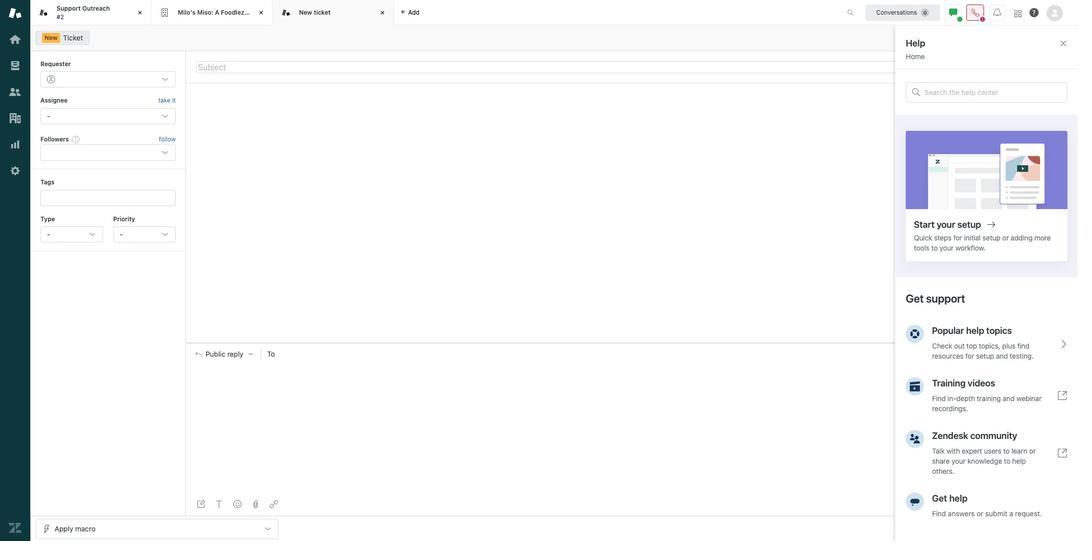 Task type: describe. For each thing, give the bounding box(es) containing it.
add
[[408, 8, 420, 16]]

insert emojis image
[[234, 500, 242, 509]]

#2
[[57, 13, 64, 20]]

- for priority
[[120, 230, 123, 239]]

format text image
[[215, 500, 223, 509]]

new ticket
[[299, 8, 331, 16]]

conversations button
[[866, 4, 941, 20]]

- button for type
[[40, 226, 103, 243]]

reporting image
[[9, 138, 22, 151]]

to
[[267, 350, 275, 358]]

priority
[[113, 215, 135, 223]]

customers image
[[9, 85, 22, 99]]

ticket
[[63, 33, 83, 42]]

button displays agent's chat status as online. image
[[950, 8, 958, 16]]

a
[[215, 8, 219, 16]]

followers
[[40, 135, 69, 143]]

follow button
[[159, 135, 176, 144]]

- for type
[[47, 230, 50, 239]]

zendesk products image
[[1015, 10, 1022, 17]]

close image for milo's miso: a foodlez subsidiary
[[256, 8, 266, 18]]

take
[[158, 97, 171, 104]]

conversations
[[877, 8, 918, 16]]

close image for new ticket
[[378, 8, 388, 18]]

add link (cmd k) image
[[270, 500, 278, 509]]

main element
[[0, 0, 30, 541]]

notifications image
[[994, 8, 1002, 16]]

secondary element
[[30, 28, 1079, 48]]

milo's miso: a foodlez subsidiary
[[178, 8, 278, 16]]

requester
[[40, 60, 71, 68]]

miso:
[[197, 8, 213, 16]]

public reply
[[206, 350, 244, 358]]

followers element
[[40, 145, 176, 161]]

Subject field
[[196, 61, 1044, 73]]

organizations image
[[9, 112, 22, 125]]

tabs tab list
[[30, 0, 837, 25]]

requester element
[[40, 71, 176, 88]]

tags element
[[40, 190, 176, 206]]

draft mode image
[[197, 500, 205, 509]]

support
[[57, 5, 81, 12]]

get started image
[[9, 33, 22, 46]]

Public reply composer text field
[[191, 365, 1042, 386]]



Task type: vqa. For each thing, say whether or not it's contained in the screenshot.
leftmost new
yes



Task type: locate. For each thing, give the bounding box(es) containing it.
macro
[[75, 524, 96, 533]]

foodlez
[[221, 8, 244, 16]]

apply
[[55, 524, 73, 533]]

type
[[40, 215, 55, 223]]

0 vertical spatial new
[[299, 8, 312, 16]]

reply
[[227, 350, 244, 358]]

close image inside new ticket tab
[[378, 8, 388, 18]]

1 vertical spatial new
[[44, 34, 58, 41]]

admin image
[[9, 164, 22, 177]]

1 horizontal spatial new
[[299, 8, 312, 16]]

tags
[[40, 179, 54, 186]]

None field
[[281, 349, 1032, 359]]

get help image
[[1030, 8, 1039, 17]]

close image inside milo's miso: a foodlez subsidiary tab
[[256, 8, 266, 18]]

0 horizontal spatial close image
[[256, 8, 266, 18]]

new
[[299, 8, 312, 16], [44, 34, 58, 41]]

- button down type
[[40, 226, 103, 243]]

ticket
[[314, 8, 331, 16]]

close image
[[256, 8, 266, 18], [378, 8, 388, 18]]

- down type
[[47, 230, 50, 239]]

close image right foodlez
[[256, 8, 266, 18]]

- button down priority
[[113, 226, 176, 243]]

it
[[172, 97, 176, 104]]

0 horizontal spatial - button
[[40, 226, 103, 243]]

take it button
[[158, 96, 176, 106]]

zendesk support image
[[9, 7, 22, 20]]

new inside new ticket tab
[[299, 8, 312, 16]]

new ticket tab
[[273, 0, 394, 25]]

assignee
[[40, 97, 68, 104]]

outreach
[[82, 5, 110, 12]]

- inside assignee element
[[47, 112, 50, 120]]

0 horizontal spatial new
[[44, 34, 58, 41]]

views image
[[9, 59, 22, 72]]

milo's
[[178, 8, 196, 16]]

subsidiary
[[246, 8, 278, 16]]

assignee element
[[40, 108, 176, 124]]

2 - button from the left
[[113, 226, 176, 243]]

1 - button from the left
[[40, 226, 103, 243]]

public
[[206, 350, 226, 358]]

follow
[[159, 135, 176, 143]]

- down priority
[[120, 230, 123, 239]]

new inside secondary element
[[44, 34, 58, 41]]

zendesk image
[[9, 522, 22, 535]]

new for new
[[44, 34, 58, 41]]

add button
[[394, 0, 426, 25]]

tab
[[30, 0, 152, 25]]

add attachment image
[[252, 500, 260, 509]]

public reply button
[[187, 344, 261, 365]]

minimize composer image
[[616, 339, 624, 347]]

close image left add popup button
[[378, 8, 388, 18]]

knowledge image
[[1063, 81, 1071, 89]]

- button
[[40, 226, 103, 243], [113, 226, 176, 243]]

apply macro
[[55, 524, 96, 533]]

- down the assignee
[[47, 112, 50, 120]]

info on adding followers image
[[72, 135, 80, 144]]

1 close image from the left
[[256, 8, 266, 18]]

take it
[[158, 97, 176, 104]]

milo's miso: a foodlez subsidiary tab
[[152, 0, 278, 25]]

tab containing support outreach
[[30, 0, 152, 25]]

2 close image from the left
[[378, 8, 388, 18]]

- button for priority
[[113, 226, 176, 243]]

-
[[47, 112, 50, 120], [47, 230, 50, 239], [120, 230, 123, 239]]

new for new ticket
[[299, 8, 312, 16]]

1 horizontal spatial close image
[[378, 8, 388, 18]]

1 horizontal spatial - button
[[113, 226, 176, 243]]

support outreach #2
[[57, 5, 110, 20]]

close image
[[135, 8, 145, 18]]



